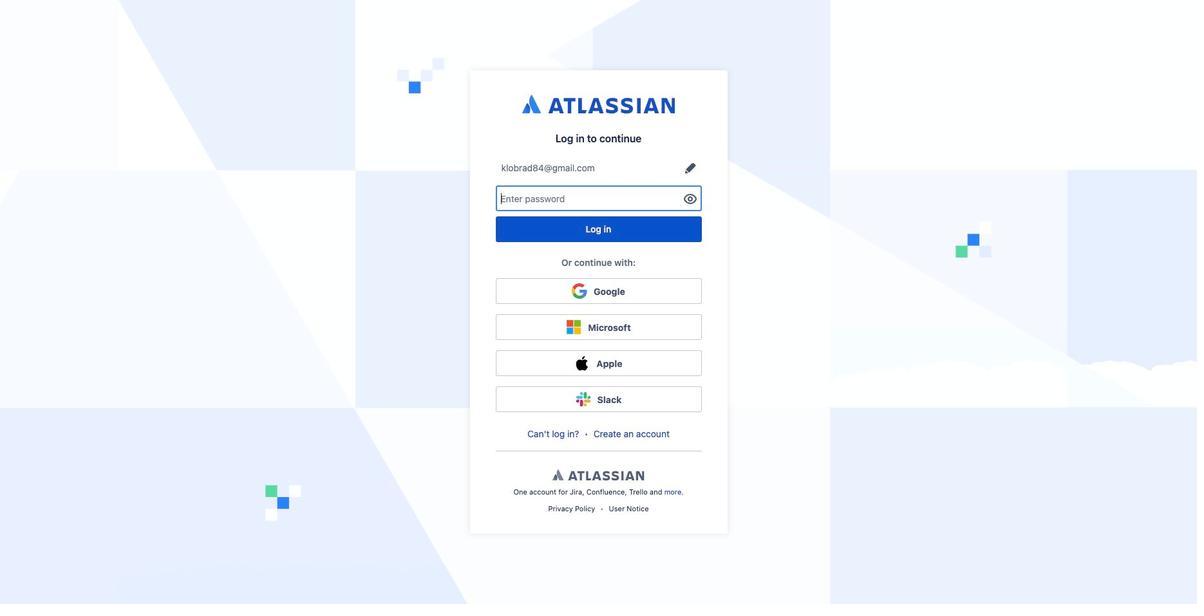 Task type: vqa. For each thing, say whether or not it's contained in the screenshot.
main content
yes



Task type: locate. For each thing, give the bounding box(es) containing it.
main content
[[470, 70, 727, 534]]

atlassian image
[[522, 91, 675, 117], [522, 91, 675, 117], [553, 467, 644, 482], [553, 467, 644, 482]]



Task type: describe. For each thing, give the bounding box(es) containing it.
Enter password password field
[[497, 187, 684, 210]]



